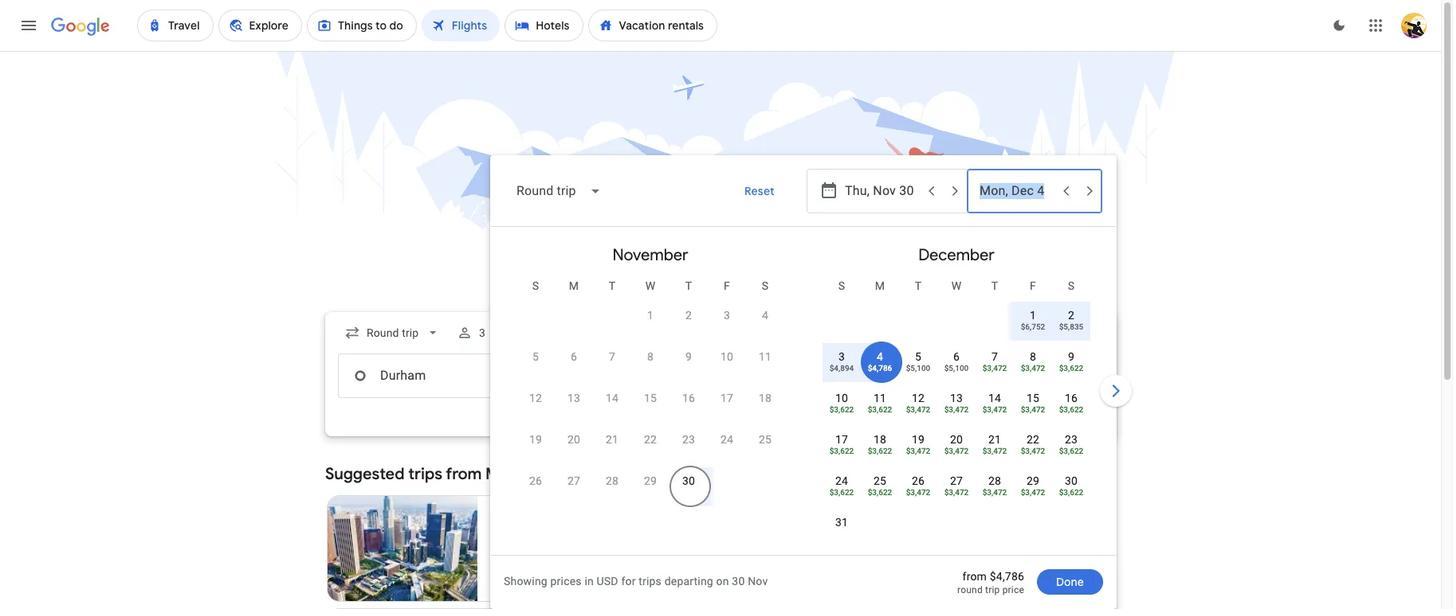 Task type: describe. For each thing, give the bounding box(es) containing it.
, 3622 us dollars element for 18
[[868, 447, 892, 456]]

nonstop
[[509, 543, 553, 556]]

tue, nov 14 element
[[606, 391, 619, 407]]

31
[[835, 517, 848, 529]]

26 button
[[517, 474, 555, 512]]

, 3472 us dollars element for 28
[[983, 489, 1007, 497]]

tue, nov 21 element
[[606, 432, 619, 448]]

28 $3,472
[[983, 475, 1007, 497]]

mon, nov 6 element
[[571, 349, 577, 365]]

6 for 6
[[571, 351, 577, 364]]

december
[[919, 246, 995, 265]]

$3,472 for 12
[[906, 406, 931, 415]]

$3,622 for 24
[[830, 489, 854, 497]]

21 button
[[593, 432, 631, 470]]

13 button
[[555, 391, 593, 429]]

15 $3,472
[[1021, 392, 1045, 415]]

6 $5,100
[[944, 351, 969, 373]]

21 for 21 $3,472
[[989, 434, 1001, 446]]

none text field inside flight search field
[[338, 354, 563, 399]]

, 3472 us dollars element for 13
[[944, 406, 969, 415]]

mon, nov 20 element
[[568, 432, 580, 448]]

tue, dec 19 element
[[912, 432, 925, 448]]

$3,472 for 8
[[1021, 364, 1045, 373]]

20 for 20 $3,472
[[950, 434, 963, 446]]

16 button
[[670, 391, 708, 429]]

28 button
[[593, 474, 631, 512]]

mon, dec 4, return date. element
[[877, 349, 883, 365]]

9 button
[[670, 349, 708, 387]]

main menu image
[[19, 16, 38, 35]]

6 for 6 $5,100
[[953, 351, 960, 364]]

23 for 23
[[682, 434, 695, 446]]

1 s from the left
[[532, 280, 539, 293]]

, 3472 us dollars element for 22
[[1021, 447, 1045, 456]]

$3,472 for 13
[[944, 406, 969, 415]]

sat, dec 9 element
[[1068, 349, 1075, 365]]

18 button
[[746, 391, 784, 429]]

28 for 28 $3,472
[[989, 475, 1001, 488]]

in
[[585, 576, 594, 588]]

20 button
[[555, 432, 593, 470]]

$3,472 for 7
[[983, 364, 1007, 373]]

sun, nov 12 element
[[529, 391, 542, 407]]

thu, dec 21 element
[[989, 432, 1001, 448]]

$3,472 for 15
[[1021, 406, 1045, 415]]

showing
[[504, 576, 548, 588]]

wed, dec 13 element
[[950, 391, 963, 407]]

4 $4,786
[[868, 351, 892, 373]]

angeles
[[513, 509, 562, 525]]

, 3622 us dollars element for 23
[[1059, 447, 1084, 456]]

16 for 16 $3,622
[[1065, 392, 1078, 405]]

8 $3,472
[[1021, 351, 1045, 373]]

$4,786 for 4
[[868, 364, 892, 373]]

november row group
[[497, 234, 804, 549]]

3 t from the left
[[915, 280, 922, 293]]

$4,786 for from $4,786
[[990, 571, 1024, 584]]

mon, dec 25 element
[[874, 474, 887, 489]]

2 – 9
[[513, 527, 538, 540]]

wed, dec 6 element
[[953, 349, 960, 365]]

18 for 18
[[759, 392, 772, 405]]

fri, nov 10 element
[[721, 349, 734, 365]]

wed, nov 29 element
[[644, 474, 657, 489]]

$90
[[669, 578, 690, 592]]

done button
[[1037, 564, 1103, 602]]

thu, nov 16 element
[[682, 391, 695, 407]]

1 $6,752
[[1021, 309, 1045, 332]]

30 for 30 $3,622
[[1065, 475, 1078, 488]]

20 $3,472
[[944, 434, 969, 456]]

row containing 26
[[517, 466, 708, 512]]

$3,472 for 29
[[1021, 489, 1045, 497]]

13 $3,472
[[944, 392, 969, 415]]

, 3472 us dollars element for 14
[[983, 406, 1007, 415]]

, 3622 us dollars element for 11
[[868, 406, 892, 415]]

f for december
[[1030, 280, 1036, 293]]

sat, nov 18 element
[[759, 391, 772, 407]]

$6,752
[[1021, 323, 1045, 332]]

w for december
[[952, 280, 962, 293]]

11 button
[[746, 349, 784, 387]]

8 for 8 $3,472
[[1030, 351, 1036, 364]]

$3,622 for 18
[[868, 447, 892, 456]]

$5,100 for 6
[[944, 364, 969, 373]]

2 $5,835
[[1059, 309, 1084, 332]]

24 $3,622
[[830, 475, 854, 497]]

21 for 21
[[606, 434, 619, 446]]

15 button
[[631, 391, 670, 429]]

2 button
[[670, 308, 708, 346]]

1 horizontal spatial 30
[[732, 576, 745, 588]]

5 for 5
[[533, 351, 539, 364]]

4 button
[[746, 308, 784, 346]]

memphis
[[486, 465, 554, 485]]

$3,472 for 27
[[944, 489, 969, 497]]

sun, dec 17 element
[[835, 432, 848, 448]]

prices
[[551, 576, 582, 588]]

$5,835
[[1059, 323, 1084, 332]]

sun, nov 5 element
[[533, 349, 539, 365]]

fri, dec 29 element
[[1027, 474, 1040, 489]]

30 $3,622
[[1059, 475, 1084, 497]]

fri, dec 22 element
[[1027, 432, 1040, 448]]

17 for 17
[[721, 392, 734, 405]]

trips inside region
[[408, 465, 442, 485]]

explore
[[990, 468, 1029, 482]]

december row group
[[804, 234, 1110, 553]]

sun, nov 26 element
[[529, 474, 542, 489]]

21 $3,472
[[983, 434, 1007, 456]]

round
[[958, 585, 983, 596]]

27 button
[[555, 474, 593, 512]]

25 for 25
[[759, 434, 772, 446]]

destinations
[[1032, 468, 1097, 482]]

, 3472 us dollars element for 19
[[906, 447, 931, 456]]

11 for 11 $3,622
[[874, 392, 887, 405]]

$3,622 for 17
[[830, 447, 854, 456]]

20 for 20
[[568, 434, 580, 446]]

sat, dec 30 element
[[1065, 474, 1078, 489]]

5 for 5 $5,100
[[915, 351, 922, 364]]

12 $3,472
[[906, 392, 931, 415]]

2 for 2
[[686, 309, 692, 322]]

14 $3,472
[[983, 392, 1007, 415]]

min
[[594, 543, 613, 556]]

reset
[[745, 184, 775, 199]]

11 $3,622
[[868, 392, 892, 415]]

fri, nov 24 element
[[721, 432, 734, 448]]

, 3472 us dollars element for 27
[[944, 489, 969, 497]]

flights
[[656, 226, 786, 283]]

25 button
[[746, 432, 784, 470]]

90 US dollars text field
[[669, 578, 690, 592]]

3 inside button
[[724, 309, 730, 322]]

sat, dec 23 element
[[1065, 432, 1078, 448]]

sat, nov 4 element
[[762, 308, 769, 324]]

29 button
[[631, 474, 670, 512]]

trips inside flight search field
[[639, 576, 662, 588]]

suggested
[[325, 465, 405, 485]]

11 for 11
[[759, 351, 772, 364]]

23 button
[[670, 432, 708, 470]]

19 button
[[517, 432, 555, 470]]

done
[[1056, 576, 1084, 590]]

3 inside popup button
[[479, 327, 486, 340]]

31 button
[[823, 515, 861, 553]]

search
[[714, 428, 750, 442]]

sat, nov 11 element
[[759, 349, 772, 365]]

sun, dec 31 element
[[835, 515, 848, 531]]

sat, dec 16 element
[[1065, 391, 1078, 407]]

tue, nov 28 element
[[606, 474, 619, 489]]

1 t from the left
[[609, 280, 616, 293]]

, 3622 us dollars element for 10
[[830, 406, 854, 415]]

, 3622 us dollars element for 9
[[1059, 364, 1084, 373]]

22 $3,472
[[1021, 434, 1045, 456]]

18 $3,622
[[868, 434, 892, 456]]

grid inside flight search field
[[497, 234, 1110, 565]]

7 $3,472
[[983, 351, 1007, 373]]

dec
[[490, 527, 510, 540]]

27 $3,472
[[944, 475, 969, 497]]

row containing 24
[[823, 466, 1091, 512]]

4 right hr
[[585, 543, 591, 556]]

3 button
[[451, 314, 515, 352]]

26 for 26
[[529, 475, 542, 488]]

2 s from the left
[[762, 280, 769, 293]]

wed, nov 22 element
[[644, 432, 657, 448]]

thu, dec 7 element
[[992, 349, 998, 365]]

showing prices in usd for trips departing on 30 nov
[[504, 576, 768, 588]]

fri, nov 17 element
[[721, 391, 734, 407]]

departure text field for return text box
[[845, 355, 918, 398]]

los
[[490, 509, 511, 525]]

, 3472 us dollars element for 15
[[1021, 406, 1045, 415]]

17 $3,622
[[830, 434, 854, 456]]

search button
[[678, 419, 763, 451]]



Task type: vqa. For each thing, say whether or not it's contained in the screenshot.
Slow
no



Task type: locate. For each thing, give the bounding box(es) containing it.
mon, dec 18 element
[[874, 432, 887, 448]]

2 1 from the left
[[1030, 309, 1036, 322]]

2 23 from the left
[[1065, 434, 1078, 446]]

7 right wed, dec 6 "element"
[[992, 351, 998, 364]]

18 down 11 $3,622
[[874, 434, 887, 446]]

24 inside 24 'button'
[[721, 434, 734, 446]]

1 horizontal spatial 6
[[953, 351, 960, 364]]

0 horizontal spatial 19
[[529, 434, 542, 446]]

24 down 17 $3,622
[[835, 475, 848, 488]]

22
[[644, 434, 657, 446], [1027, 434, 1040, 446]]

wed, nov 8 element
[[647, 349, 654, 365]]

0 horizontal spatial 21
[[606, 434, 619, 446]]

departing
[[665, 576, 713, 588]]

, 5835 us dollars element
[[1059, 323, 1084, 332]]

$3,472 for 20
[[944, 447, 969, 456]]

$3,472 for 28
[[983, 489, 1007, 497]]

15 for 15
[[644, 392, 657, 405]]

$3,472
[[983, 364, 1007, 373], [1021, 364, 1045, 373], [906, 406, 931, 415], [944, 406, 969, 415], [983, 406, 1007, 415], [1021, 406, 1045, 415], [906, 447, 931, 456], [944, 447, 969, 456], [983, 447, 1007, 456], [1021, 447, 1045, 456], [906, 489, 931, 497], [944, 489, 969, 497], [983, 489, 1007, 497], [1021, 489, 1045, 497]]

2 up , 5835 us dollars element
[[1068, 309, 1075, 322]]

1 12 from the left
[[529, 392, 542, 405]]

11 down , 4786 us dollars element
[[874, 392, 887, 405]]

0 horizontal spatial 15
[[644, 392, 657, 405]]

sun, nov 19 element
[[529, 432, 542, 448]]

, 3622 us dollars element for 17
[[830, 447, 854, 456]]

12 for 12
[[529, 392, 542, 405]]

0 vertical spatial 18
[[759, 392, 772, 405]]

20 down 13 button
[[568, 434, 580, 446]]

22 for 22 $3,472
[[1027, 434, 1040, 446]]

13 inside button
[[568, 392, 580, 405]]

suggested trips from memphis region
[[325, 456, 1116, 610]]

15 inside button
[[644, 392, 657, 405]]

16 down 9 button
[[682, 392, 695, 405]]

$3,472 for 21
[[983, 447, 1007, 456]]

9 for 9 $3,622
[[1068, 351, 1075, 364]]

0 horizontal spatial 6
[[571, 351, 577, 364]]

trips right for
[[639, 576, 662, 588]]

15 inside 15 $3,472
[[1027, 392, 1040, 405]]

17 for 17 $3,622
[[835, 434, 848, 446]]

0 horizontal spatial 5
[[533, 351, 539, 364]]

1 button
[[631, 308, 670, 346]]

fri, nov 3 element
[[724, 308, 730, 324]]

21 down 14 button
[[606, 434, 619, 446]]

16 for 16
[[682, 392, 695, 405]]

19
[[529, 434, 542, 446], [912, 434, 925, 446]]

$3,472 up 'wed, dec 20' element
[[944, 406, 969, 415]]

, 3472 us dollars element up tue, dec 26 element
[[906, 447, 931, 456]]

tue, dec 12 element
[[912, 391, 925, 407]]

7 inside button
[[609, 351, 615, 364]]

2 w from the left
[[952, 280, 962, 293]]

14 inside 14 $3,472
[[989, 392, 1001, 405]]

6 inside button
[[571, 351, 577, 364]]

0 vertical spatial departure text field
[[845, 170, 918, 213]]

1 departure text field from the top
[[845, 170, 918, 213]]

1 for 1 $6,752
[[1030, 309, 1036, 322]]

1 8 from the left
[[647, 351, 654, 364]]

2 16 from the left
[[1065, 392, 1078, 405]]

4 t from the left
[[992, 280, 998, 293]]

thu, dec 28 element
[[989, 474, 1001, 489]]

1 for 1
[[647, 309, 654, 322]]

3 button
[[708, 308, 746, 346]]

w for november
[[646, 280, 656, 293]]

2 15 from the left
[[1027, 392, 1040, 405]]

2 m from the left
[[875, 280, 885, 293]]

1 $5,100 from the left
[[906, 364, 931, 373]]

0 horizontal spatial 9
[[686, 351, 692, 364]]

thu, nov 9 element
[[686, 349, 692, 365]]

$3,472 up explore destinations
[[1021, 447, 1045, 456]]

6 button
[[555, 349, 593, 387]]

2 f from the left
[[1030, 280, 1036, 293]]

thu, nov 30, departure date. element
[[682, 474, 695, 489]]

$4,786 up mon, dec 11 element
[[868, 364, 892, 373]]

price
[[1003, 585, 1024, 596]]

, 3622 us dollars element for 16
[[1059, 406, 1084, 415]]

1 14 from the left
[[606, 392, 619, 405]]

f
[[724, 280, 730, 293], [1030, 280, 1036, 293]]

, 3622 us dollars element left 26 $3,472
[[868, 489, 892, 497]]

1 5 from the left
[[533, 351, 539, 364]]

, 3622 us dollars element down destinations
[[1059, 489, 1084, 497]]

10 button
[[708, 349, 746, 387]]

t
[[609, 280, 616, 293], [685, 280, 692, 293], [915, 280, 922, 293], [992, 280, 998, 293]]

2 vertical spatial 3
[[839, 351, 845, 364]]

None text field
[[338, 354, 563, 399]]

0 vertical spatial 10
[[721, 351, 734, 364]]

19 inside button
[[529, 434, 542, 446]]

2 12 from the left
[[912, 392, 925, 405]]

Return text field
[[980, 170, 1053, 213]]

0 horizontal spatial 8
[[647, 351, 654, 364]]

1 horizontal spatial 13
[[950, 392, 963, 405]]

, 6752 us dollars element
[[1021, 323, 1045, 332]]

0 horizontal spatial f
[[724, 280, 730, 293]]

1 19 from the left
[[529, 434, 542, 446]]

1 horizontal spatial 10
[[835, 392, 848, 405]]

departure text field for return text field
[[845, 170, 918, 213]]

sat, nov 25 element
[[759, 432, 772, 448]]

11
[[759, 351, 772, 364], [874, 392, 887, 405]]

16 $3,622
[[1059, 392, 1084, 415]]

0 vertical spatial $4,786
[[868, 364, 892, 373]]

4 s from the left
[[1068, 280, 1075, 293]]

19 for 19
[[529, 434, 542, 446]]

$3,622 for 11
[[868, 406, 892, 415]]

$3,472 down explore destinations button
[[1021, 489, 1045, 497]]

1 horizontal spatial 25
[[874, 475, 887, 488]]

m for november
[[569, 280, 579, 293]]

$3,472 up fri, dec 22 element
[[1021, 406, 1045, 415]]

1 26 from the left
[[529, 475, 542, 488]]

1 horizontal spatial 9
[[1068, 351, 1075, 364]]

22 inside 22 button
[[644, 434, 657, 446]]

$3,622 up sun, dec 17 element
[[830, 406, 854, 415]]

row containing 12
[[517, 383, 784, 429]]

23 inside button
[[682, 434, 695, 446]]

2 5 from the left
[[915, 351, 922, 364]]

11 inside 11 $3,622
[[874, 392, 887, 405]]

5 button
[[517, 349, 555, 387]]

14 down "7 $3,472"
[[989, 392, 1001, 405]]

1 vertical spatial $4,786
[[990, 571, 1024, 584]]

thu, nov 2 element
[[686, 308, 692, 324]]

22 inside 22 $3,472
[[1027, 434, 1040, 446]]

$3,622 for 16
[[1059, 406, 1084, 415]]

0 horizontal spatial 7
[[609, 351, 615, 364]]

fri, dec 15 element
[[1027, 391, 1040, 407]]

2 $5,100 from the left
[[944, 364, 969, 373]]

12 button
[[517, 391, 555, 429]]

5
[[533, 351, 539, 364], [915, 351, 922, 364]]

0 horizontal spatial 20
[[568, 434, 580, 446]]

8
[[647, 351, 654, 364], [1030, 351, 1036, 364]]

16 down 9 $3,622
[[1065, 392, 1078, 405]]

26 for 26 $3,472
[[912, 475, 925, 488]]

7 button
[[593, 349, 631, 387]]

0 horizontal spatial 23
[[682, 434, 695, 446]]

10 for 10
[[721, 351, 734, 364]]

$5,100 up tue, dec 12 element
[[906, 364, 931, 373]]

29 for 29
[[644, 475, 657, 488]]

, 3472 us dollars element for 8
[[1021, 364, 1045, 373]]

5 inside button
[[533, 351, 539, 364]]

, 3622 us dollars element for 24
[[830, 489, 854, 497]]

14 for 14 $3,472
[[989, 392, 1001, 405]]

1 6 from the left
[[571, 351, 577, 364]]

, 3622 us dollars element
[[1059, 364, 1084, 373], [830, 406, 854, 415], [868, 406, 892, 415], [1059, 406, 1084, 415], [830, 447, 854, 456], [868, 447, 892, 456], [1059, 447, 1084, 456], [830, 489, 854, 497], [868, 489, 892, 497], [1059, 489, 1084, 497]]

10
[[721, 351, 734, 364], [835, 392, 848, 405]]

0 horizontal spatial 13
[[568, 392, 580, 405]]

wed, nov 15 element
[[644, 391, 657, 407]]

1 horizontal spatial 29
[[1027, 475, 1040, 488]]

0 horizontal spatial $4,786
[[868, 364, 892, 373]]

$3,472 for 26
[[906, 489, 931, 497]]

0 horizontal spatial 10
[[721, 351, 734, 364]]

1 20 from the left
[[568, 434, 580, 446]]

1 21 from the left
[[606, 434, 619, 446]]

$5,100 up wed, dec 13 element
[[944, 364, 969, 373]]

w inside november row group
[[646, 280, 656, 293]]

0 horizontal spatial , 5100 us dollars element
[[906, 364, 931, 373]]

30 inside button
[[682, 475, 695, 488]]

hr
[[572, 543, 582, 556]]

row containing 17
[[823, 425, 1091, 470]]

$3,472 up explore
[[983, 447, 1007, 456]]

, 3472 us dollars element up fri, dec 15 element
[[1021, 364, 1045, 373]]

fri, dec 1 element
[[1030, 308, 1036, 324]]

10 $3,622
[[830, 392, 854, 415]]

0 horizontal spatial 29
[[644, 475, 657, 488]]

23 for 23 $3,622
[[1065, 434, 1078, 446]]

s
[[532, 280, 539, 293], [762, 280, 769, 293], [838, 280, 845, 293], [1068, 280, 1075, 293]]

15 for 15 $3,472
[[1027, 392, 1040, 405]]

1 2 from the left
[[686, 309, 692, 322]]

1 vertical spatial 24
[[835, 475, 848, 488]]

$3,472 down explore
[[983, 489, 1007, 497]]

, 5100 us dollars element
[[906, 364, 931, 373], [944, 364, 969, 373]]

0 horizontal spatial 25
[[759, 434, 772, 446]]

23 down the 16 button
[[682, 434, 695, 446]]

$4,786 inside december row group
[[868, 364, 892, 373]]

2 7 from the left
[[992, 351, 998, 364]]

explore destinations button
[[970, 462, 1116, 488]]

w
[[646, 280, 656, 293], [952, 280, 962, 293]]

$3,622 for 9
[[1059, 364, 1084, 373]]

from inside 'from $4,786 round trip price'
[[963, 571, 987, 584]]

s up sat, nov 4 element at the bottom right of the page
[[762, 280, 769, 293]]

1 horizontal spatial 23
[[1065, 434, 1078, 446]]

1 horizontal spatial $4,786
[[990, 571, 1024, 584]]

 image inside suggested trips from memphis region
[[556, 541, 559, 557]]

2 13 from the left
[[950, 392, 963, 405]]

0 horizontal spatial 22
[[644, 434, 657, 446]]

19 inside 19 $3,472
[[912, 434, 925, 446]]

1 horizontal spatial 17
[[835, 434, 848, 446]]

14 for 14
[[606, 392, 619, 405]]

$3,472 for 19
[[906, 447, 931, 456]]

1 horizontal spatial 24
[[835, 475, 848, 488]]

1 16 from the left
[[682, 392, 695, 405]]

wed, dec 20 element
[[950, 432, 963, 448]]

9 $3,622
[[1059, 351, 1084, 373]]

for
[[621, 576, 636, 588]]

2 19 from the left
[[912, 434, 925, 446]]

2 , 5100 us dollars element from the left
[[944, 364, 969, 373]]

0 horizontal spatial 11
[[759, 351, 772, 364]]

$3,622 up "mon, dec 18" element
[[868, 406, 892, 415]]

sat, dec 2 element
[[1068, 308, 1075, 324]]

0 horizontal spatial m
[[569, 280, 579, 293]]

1 7 from the left
[[609, 351, 615, 364]]

row containing 19
[[517, 425, 784, 470]]

f for november
[[724, 280, 730, 293]]

1 horizontal spatial 8
[[1030, 351, 1036, 364]]

3
[[724, 309, 730, 322], [479, 327, 486, 340], [839, 351, 845, 364]]

24 for 24 $3,622
[[835, 475, 848, 488]]

tue, dec 5 element
[[915, 349, 922, 365]]

1 27 from the left
[[568, 475, 580, 488]]

22 button
[[631, 432, 670, 470]]

18 down 11 button
[[759, 392, 772, 405]]

2 horizontal spatial 30
[[1065, 475, 1078, 488]]

0 horizontal spatial 18
[[759, 392, 772, 405]]

21 inside button
[[606, 434, 619, 446]]

mon, nov 13 element
[[568, 391, 580, 407]]

18 for 18 $3,622
[[874, 434, 887, 446]]

, 3472 us dollars element for 12
[[906, 406, 931, 415]]

23 inside the 23 $3,622
[[1065, 434, 1078, 446]]

0 vertical spatial trips
[[408, 465, 442, 485]]

1 m from the left
[[569, 280, 579, 293]]

24 for 24
[[721, 434, 734, 446]]

4
[[762, 309, 769, 322], [877, 351, 883, 364], [562, 543, 569, 556], [585, 543, 591, 556]]

1 horizontal spatial 1
[[1030, 309, 1036, 322]]

$3,622 up the 'sat, dec 23' element
[[1059, 406, 1084, 415]]

22 for 22
[[644, 434, 657, 446]]

$3,472 for 14
[[983, 406, 1007, 415]]

12 inside button
[[529, 392, 542, 405]]

23 $3,622
[[1059, 434, 1084, 456]]

, 3472 us dollars element up thu, dec 14 element
[[983, 364, 1007, 373]]

0 horizontal spatial 12
[[529, 392, 542, 405]]

, 3622 us dollars element up sun, dec 31 element
[[830, 489, 854, 497]]

15
[[644, 392, 657, 405], [1027, 392, 1040, 405]]

0 horizontal spatial from
[[446, 465, 482, 485]]

13 for 13 $3,472
[[950, 392, 963, 405]]

2 8 from the left
[[1030, 351, 1036, 364]]

, 4786 us dollars element
[[868, 364, 892, 373]]

16 inside button
[[682, 392, 695, 405]]

from $4,786 round trip price
[[958, 571, 1024, 596]]

grid containing november
[[497, 234, 1110, 565]]

$3,472 up fri, dec 15 element
[[1021, 364, 1045, 373]]

0 horizontal spatial 2
[[686, 309, 692, 322]]

, 3622 us dollars element up destinations
[[1059, 447, 1084, 456]]

thu, nov 23 element
[[682, 432, 695, 448]]

25 for 25 $3,622
[[874, 475, 887, 488]]

13 inside 13 $3,472
[[950, 392, 963, 405]]

1 horizontal spatial 14
[[989, 392, 1001, 405]]

2 horizontal spatial 3
[[839, 351, 845, 364]]

$3,472 up thu, dec 14 element
[[983, 364, 1007, 373]]

next image
[[1097, 372, 1135, 411]]

15 down the 8 $3,472
[[1027, 392, 1040, 405]]

0 horizontal spatial 27
[[568, 475, 580, 488]]

8 down 1 button at left bottom
[[647, 351, 654, 364]]

mon, nov 27 element
[[568, 474, 580, 489]]

, 4894 us dollars element
[[830, 364, 854, 373]]

1 22 from the left
[[644, 434, 657, 446]]

1 vertical spatial 10
[[835, 392, 848, 405]]

28
[[606, 475, 619, 488], [989, 475, 1001, 488]]

1 w from the left
[[646, 280, 656, 293]]

1 left thu, nov 2 element
[[647, 309, 654, 322]]

9 for 9
[[686, 351, 692, 364]]

1 horizontal spatial , 5100 us dollars element
[[944, 364, 969, 373]]

1 horizontal spatial 20
[[950, 434, 963, 446]]

1 horizontal spatial 11
[[874, 392, 887, 405]]

0 horizontal spatial $5,100
[[906, 364, 931, 373]]

november
[[613, 246, 688, 265]]

$3,622 for 25
[[868, 489, 892, 497]]

18 inside 18 $3,622
[[874, 434, 887, 446]]

1 15 from the left
[[644, 392, 657, 405]]

14 button
[[593, 391, 631, 429]]

27 for 27 $3,472
[[950, 475, 963, 488]]

6 inside 6 $5,100
[[953, 351, 960, 364]]

sun, dec 3 element
[[839, 349, 845, 365]]

w down december
[[952, 280, 962, 293]]

los angeles dec 2 – 9
[[490, 509, 562, 540]]

20 down 13 $3,472
[[950, 434, 963, 446]]

, 3622 us dollars element up 'sat, dec 16' element
[[1059, 364, 1084, 373]]

f up fri, dec 1 element
[[1030, 280, 1036, 293]]

tue, dec 26 element
[[912, 474, 925, 489]]

4 for 4 $4,786
[[877, 351, 883, 364]]

27 inside 27 $3,472
[[950, 475, 963, 488]]

$3,622 down destinations
[[1059, 489, 1084, 497]]

0 vertical spatial 25
[[759, 434, 772, 446]]

, 5100 us dollars element for 6
[[944, 364, 969, 373]]

9 down 2 button
[[686, 351, 692, 364]]

2 inside 2 $5,835
[[1068, 309, 1075, 322]]

20 inside 20 $3,472
[[950, 434, 963, 446]]

3 inside 3 $4,894
[[839, 351, 845, 364]]

18
[[759, 392, 772, 405], [874, 434, 887, 446]]

$5,100 for 5
[[906, 364, 931, 373]]

13
[[568, 392, 580, 405], [950, 392, 963, 405]]

8 button
[[631, 349, 670, 387]]

17 button
[[708, 391, 746, 429]]

1 f from the left
[[724, 280, 730, 293]]

11 down 4 button at the right of the page
[[759, 351, 772, 364]]

21 down 14 $3,472
[[989, 434, 1001, 446]]

4 inside 4 $4,786
[[877, 351, 883, 364]]

17 down 10 button
[[721, 392, 734, 405]]

2 for 2 $5,835
[[1068, 309, 1075, 322]]

1 horizontal spatial 26
[[912, 475, 925, 488]]

wed, dec 27 element
[[950, 474, 963, 489]]

23 up destinations
[[1065, 434, 1078, 446]]

4 for 4
[[762, 309, 769, 322]]

1 9 from the left
[[686, 351, 692, 364]]

1 horizontal spatial 2
[[1068, 309, 1075, 322]]

, 3472 us dollars element for 21
[[983, 447, 1007, 456]]

1 , 5100 us dollars element from the left
[[906, 364, 931, 373]]

$3,622
[[1059, 364, 1084, 373], [830, 406, 854, 415], [868, 406, 892, 415], [1059, 406, 1084, 415], [830, 447, 854, 456], [868, 447, 892, 456], [1059, 447, 1084, 456], [830, 489, 854, 497], [868, 489, 892, 497], [1059, 489, 1084, 497]]

17 inside 17 $3,622
[[835, 434, 848, 446]]

1
[[647, 309, 654, 322], [1030, 309, 1036, 322]]

1 horizontal spatial 3
[[724, 309, 730, 322]]

14 inside button
[[606, 392, 619, 405]]

0 horizontal spatial 24
[[721, 434, 734, 446]]

2 22 from the left
[[1027, 434, 1040, 446]]

, 3472 us dollars element for 20
[[944, 447, 969, 456]]

22 up explore destinations button
[[1027, 434, 1040, 446]]

20 inside button
[[568, 434, 580, 446]]

10 down 3 button
[[721, 351, 734, 364]]

1 horizontal spatial m
[[875, 280, 885, 293]]

1 horizontal spatial 21
[[989, 434, 1001, 446]]

1 13 from the left
[[568, 392, 580, 405]]

20
[[568, 434, 580, 446], [950, 434, 963, 446]]

s up the sun, nov 5 element
[[532, 280, 539, 293]]

19 for 19 $3,472
[[912, 434, 925, 446]]

m
[[569, 280, 579, 293], [875, 280, 885, 293]]

1 horizontal spatial 18
[[874, 434, 887, 446]]

19 down 12 button at left bottom
[[529, 434, 542, 446]]

0 horizontal spatial trips
[[408, 465, 442, 485]]

8 inside the 8 $3,472
[[1030, 351, 1036, 364]]

$3,622 for 10
[[830, 406, 854, 415]]

$4,786 up price at the right
[[990, 571, 1024, 584]]

28 inside 28 $3,472
[[989, 475, 1001, 488]]

25 down 18 button
[[759, 434, 772, 446]]

row containing 10
[[823, 383, 1091, 429]]

w inside december row group
[[952, 280, 962, 293]]

0 horizontal spatial 3
[[479, 327, 486, 340]]

on
[[716, 576, 729, 588]]

2 27 from the left
[[950, 475, 963, 488]]

27 for 27
[[568, 475, 580, 488]]

7 for 7
[[609, 351, 615, 364]]

10 inside 10 button
[[721, 351, 734, 364]]

2 26 from the left
[[912, 475, 925, 488]]

30
[[682, 475, 695, 488], [1065, 475, 1078, 488], [732, 576, 745, 588]]

1 inside 1 $6,752
[[1030, 309, 1036, 322]]

0 vertical spatial 3
[[724, 309, 730, 322]]

s up sat, dec 2 element
[[1068, 280, 1075, 293]]

1 vertical spatial 18
[[874, 434, 887, 446]]

1 horizontal spatial f
[[1030, 280, 1036, 293]]

from
[[446, 465, 482, 485], [963, 571, 987, 584]]

17
[[721, 392, 734, 405], [835, 434, 848, 446]]

17 inside button
[[721, 392, 734, 405]]

29 inside 29 $3,472
[[1027, 475, 1040, 488]]

1 horizontal spatial 12
[[912, 392, 925, 405]]

30 inside 30 $3,622
[[1065, 475, 1078, 488]]

1 vertical spatial 3
[[479, 327, 486, 340]]

, 3472 us dollars element up thu, dec 21 element at the bottom of page
[[983, 406, 1007, 415]]

1 horizontal spatial 15
[[1027, 392, 1040, 405]]

Return text field
[[980, 355, 1053, 398]]

0 vertical spatial 11
[[759, 351, 772, 364]]

2 20 from the left
[[950, 434, 963, 446]]

, 3622 us dollars element for 30
[[1059, 489, 1084, 497]]

13 for 13
[[568, 392, 580, 405]]

1 vertical spatial departure text field
[[845, 355, 918, 398]]

18 inside button
[[759, 392, 772, 405]]

8 inside button
[[647, 351, 654, 364]]

2 6 from the left
[[953, 351, 960, 364]]

, 3472 us dollars element up fri, dec 22 element
[[1021, 406, 1045, 415]]

5 right mon, dec 4, return date. element in the bottom right of the page
[[915, 351, 922, 364]]

0 horizontal spatial 17
[[721, 392, 734, 405]]

10 for 10 $3,622
[[835, 392, 848, 405]]

1 horizontal spatial 28
[[989, 475, 1001, 488]]

1 vertical spatial 25
[[874, 475, 887, 488]]

24
[[721, 434, 734, 446], [835, 475, 848, 488]]

, 3622 us dollars element up "mon, dec 18" element
[[868, 406, 892, 415]]

$4,786 inside 'from $4,786 round trip price'
[[990, 571, 1024, 584]]

explore destinations
[[990, 468, 1097, 482]]

f inside december row group
[[1030, 280, 1036, 293]]

0 horizontal spatial 14
[[606, 392, 619, 405]]

2 right wed, nov 1 element
[[686, 309, 692, 322]]

12 down the 5 $5,100
[[912, 392, 925, 405]]

$3,622 up sun, dec 31 element
[[830, 489, 854, 497]]

21 inside the 21 $3,472
[[989, 434, 1001, 446]]

1 vertical spatial 11
[[874, 392, 887, 405]]

1 29 from the left
[[644, 475, 657, 488]]

0 horizontal spatial 1
[[647, 309, 654, 322]]

26 inside button
[[529, 475, 542, 488]]

8 for 8
[[647, 351, 654, 364]]

1 horizontal spatial trips
[[639, 576, 662, 588]]

26 down 19 $3,472
[[912, 475, 925, 488]]

row containing 5
[[517, 342, 784, 387]]

5 $5,100
[[906, 351, 931, 373]]

25 inside 25 $3,622
[[874, 475, 887, 488]]

4 inside button
[[762, 309, 769, 322]]

25
[[759, 434, 772, 446], [874, 475, 887, 488]]

nov
[[748, 576, 768, 588]]

, 3622 us dollars element for 25
[[868, 489, 892, 497]]

1 horizontal spatial 16
[[1065, 392, 1078, 405]]

$4,786
[[868, 364, 892, 373], [990, 571, 1024, 584]]

2 14 from the left
[[989, 392, 1001, 405]]

, 3472 us dollars element up explore
[[983, 447, 1007, 456]]

1 horizontal spatial 27
[[950, 475, 963, 488]]

5 inside the 5 $5,100
[[915, 351, 922, 364]]

$3,622 for 23
[[1059, 447, 1084, 456]]

9 inside button
[[686, 351, 692, 364]]

1 vertical spatial trips
[[639, 576, 662, 588]]

12 for 12 $3,472
[[912, 392, 925, 405]]

12 inside 12 $3,472
[[912, 392, 925, 405]]

from left memphis
[[446, 465, 482, 485]]

29 for 29 $3,472
[[1027, 475, 1040, 488]]

4 hr 4 min
[[562, 543, 613, 556]]

27 inside button
[[568, 475, 580, 488]]

, 3472 us dollars element up 'wed, dec 20' element
[[944, 406, 969, 415]]

$4,894
[[830, 364, 854, 373]]

30 button
[[670, 474, 708, 512]]

2 t from the left
[[685, 280, 692, 293]]

1 23 from the left
[[682, 434, 695, 446]]

1 horizontal spatial 19
[[912, 434, 925, 446]]

0 horizontal spatial 30
[[682, 475, 695, 488]]

0 horizontal spatial 16
[[682, 392, 695, 405]]

$3,472 up thu, dec 21 element at the bottom of page
[[983, 406, 1007, 415]]

$3,472 up tue, dec 19 'element'
[[906, 406, 931, 415]]

$3,622 up sun, dec 24 element
[[830, 447, 854, 456]]

fri, dec 8 element
[[1030, 349, 1036, 365]]

4 left hr
[[562, 543, 569, 556]]

, 3472 us dollars element down explore
[[983, 489, 1007, 497]]

, 3472 us dollars element
[[983, 364, 1007, 373], [1021, 364, 1045, 373], [906, 406, 931, 415], [944, 406, 969, 415], [983, 406, 1007, 415], [1021, 406, 1045, 415], [906, 447, 931, 456], [944, 447, 969, 456], [983, 447, 1007, 456], [1021, 447, 1045, 456], [906, 489, 931, 497], [944, 489, 969, 497], [983, 489, 1007, 497], [1021, 489, 1045, 497]]

0 horizontal spatial 28
[[606, 475, 619, 488]]

29 inside 29 button
[[644, 475, 657, 488]]

1 inside button
[[647, 309, 654, 322]]

26 inside 26 $3,472
[[912, 475, 925, 488]]

2 inside button
[[686, 309, 692, 322]]

16 inside 16 $3,622
[[1065, 392, 1078, 405]]

28 down the 21 button
[[606, 475, 619, 488]]

Departure text field
[[845, 170, 918, 213], [845, 355, 918, 398]]

, 3472 us dollars element for 29
[[1021, 489, 1045, 497]]

2 28 from the left
[[989, 475, 1001, 488]]

$3,622 up destinations
[[1059, 447, 1084, 456]]

12 down 5 button
[[529, 392, 542, 405]]

grid
[[497, 234, 1110, 565]]

tue, nov 7 element
[[609, 349, 615, 365]]

1 vertical spatial 17
[[835, 434, 848, 446]]

Flight search field
[[313, 155, 1135, 610]]

1 horizontal spatial w
[[952, 280, 962, 293]]

from inside suggested trips from memphis region
[[446, 465, 482, 485]]

25 $3,622
[[868, 475, 892, 497]]

27 down 20 button
[[568, 475, 580, 488]]

 image
[[556, 541, 559, 557]]

row
[[631, 294, 784, 346], [1014, 294, 1091, 346], [517, 342, 784, 387], [823, 342, 1091, 387], [517, 383, 784, 429], [823, 383, 1091, 429], [517, 425, 784, 470], [823, 425, 1091, 470], [517, 466, 708, 512], [823, 466, 1091, 512]]

, 3472 us dollars element left 28 $3,472 on the bottom of page
[[944, 489, 969, 497]]

1 28 from the left
[[606, 475, 619, 488]]

17 down 10 $3,622
[[835, 434, 848, 446]]

26 $3,472
[[906, 475, 931, 497]]

trips
[[408, 465, 442, 485], [639, 576, 662, 588]]

reset button
[[726, 172, 794, 210]]

2
[[686, 309, 692, 322], [1068, 309, 1075, 322]]

$3,622 up "mon, dec 25" element
[[868, 447, 892, 456]]

28 down the 21 $3,472
[[989, 475, 1001, 488]]

, 5100 us dollars element for 5
[[906, 364, 931, 373]]

, 3622 us dollars element up "mon, dec 25" element
[[868, 447, 892, 456]]

trip
[[985, 585, 1000, 596]]

1 1 from the left
[[647, 309, 654, 322]]

$3,472 left 28 $3,472 on the bottom of page
[[944, 489, 969, 497]]

2 9 from the left
[[1068, 351, 1075, 364]]

, 3472 us dollars element up tue, dec 19 'element'
[[906, 406, 931, 415]]

suggested trips from memphis
[[325, 465, 554, 485]]

27 down 20 $3,472 at the right
[[950, 475, 963, 488]]

usd
[[597, 576, 618, 588]]

14
[[606, 392, 619, 405], [989, 392, 1001, 405]]

m up mon, dec 4, return date. element in the bottom right of the page
[[875, 280, 885, 293]]

13 down 6 $5,100
[[950, 392, 963, 405]]

change appearance image
[[1320, 6, 1358, 45]]

m for december
[[875, 280, 885, 293]]

1 horizontal spatial 5
[[915, 351, 922, 364]]

0 vertical spatial 24
[[721, 434, 734, 446]]

0 horizontal spatial 26
[[529, 475, 542, 488]]

25 down 18 $3,622
[[874, 475, 887, 488]]

3 $4,894
[[830, 351, 854, 373]]

10 inside 10 $3,622
[[835, 392, 848, 405]]

2 21 from the left
[[989, 434, 1001, 446]]

$3,472 up tue, dec 26 element
[[906, 447, 931, 456]]

11 inside button
[[759, 351, 772, 364]]

1 vertical spatial from
[[963, 571, 987, 584]]

sun, dec 10 element
[[835, 391, 848, 407]]

2 2 from the left
[[1068, 309, 1075, 322]]

28 inside button
[[606, 475, 619, 488]]

3 s from the left
[[838, 280, 845, 293]]

24 button
[[708, 432, 746, 470]]

m up the mon, nov 6 element
[[569, 280, 579, 293]]

1 horizontal spatial from
[[963, 571, 987, 584]]

1 horizontal spatial $5,100
[[944, 364, 969, 373]]

row containing 3
[[823, 342, 1091, 387]]

25 inside "button"
[[759, 434, 772, 446]]

from up round
[[963, 571, 987, 584]]

7 for 7 $3,472
[[992, 351, 998, 364]]

15 down '8' button
[[644, 392, 657, 405]]

wed, nov 1 element
[[647, 308, 654, 324]]

0 vertical spatial from
[[446, 465, 482, 485]]

2 departure text field from the top
[[845, 355, 918, 398]]

w up wed, nov 1 element
[[646, 280, 656, 293]]

0 horizontal spatial w
[[646, 280, 656, 293]]

f up "fri, nov 3" element
[[724, 280, 730, 293]]

24 inside 24 $3,622
[[835, 475, 848, 488]]

9 inside 9 $3,622
[[1068, 351, 1075, 364]]

, 3472 us dollars element down explore destinations button
[[1021, 489, 1045, 497]]

13 down 6 button
[[568, 392, 580, 405]]

f inside november row group
[[724, 280, 730, 293]]

thu, dec 14 element
[[989, 391, 1001, 407]]

9 down , 5835 us dollars element
[[1068, 351, 1075, 364]]

1 horizontal spatial 7
[[992, 351, 998, 364]]

2 29 from the left
[[1027, 475, 1040, 488]]

$3,622 up 'sat, dec 16' element
[[1059, 364, 1084, 373]]

0 vertical spatial 17
[[721, 392, 734, 405]]

s up sun, dec 3 element
[[838, 280, 845, 293]]

, 3622 us dollars element up sun, dec 24 element
[[830, 447, 854, 456]]

7 inside "7 $3,472"
[[992, 351, 998, 364]]

4 right "fri, nov 3" element
[[762, 309, 769, 322]]

None field
[[504, 172, 614, 210], [338, 319, 447, 348], [504, 172, 614, 210], [338, 319, 447, 348]]

sun, dec 24 element
[[835, 474, 848, 489]]

28 for 28
[[606, 475, 619, 488]]

$3,622 for 30
[[1059, 489, 1084, 497]]

4 for 4 hr 4 min
[[562, 543, 569, 556]]

, 3472 us dollars element for 26
[[906, 489, 931, 497]]

mon, dec 11 element
[[874, 391, 887, 407]]

1 horizontal spatial 22
[[1027, 434, 1040, 446]]

29 $3,472
[[1021, 475, 1045, 497]]

7 left wed, nov 8 element
[[609, 351, 615, 364]]

19 $3,472
[[906, 434, 931, 456]]



